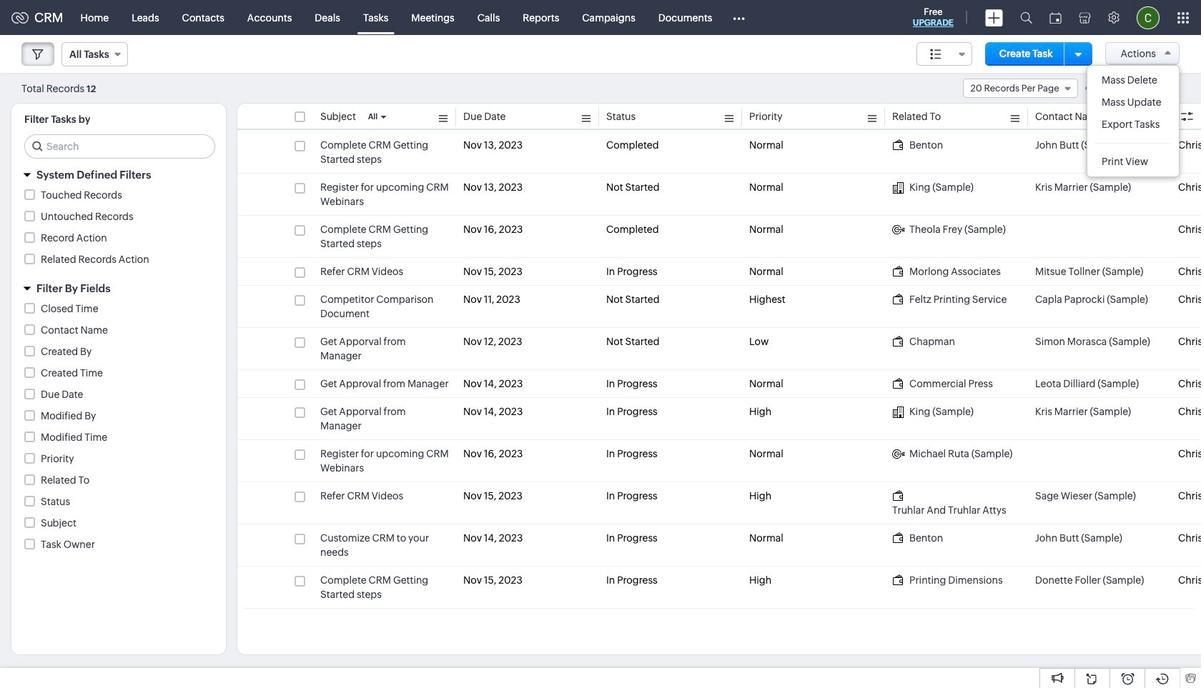 Task type: locate. For each thing, give the bounding box(es) containing it.
size image
[[930, 48, 942, 61]]

search element
[[1012, 0, 1041, 35]]

Search text field
[[25, 135, 215, 158]]

search image
[[1021, 11, 1033, 24]]

none field size
[[917, 42, 973, 66]]

row group
[[237, 132, 1201, 609]]

create menu element
[[977, 0, 1012, 35]]

navigation
[[1131, 78, 1180, 99]]

calendar image
[[1050, 12, 1062, 23]]

None field
[[62, 42, 128, 67], [917, 42, 973, 66], [963, 79, 1078, 98], [62, 42, 128, 67], [963, 79, 1078, 98]]



Task type: vqa. For each thing, say whether or not it's contained in the screenshot.
logo
yes



Task type: describe. For each thing, give the bounding box(es) containing it.
profile image
[[1137, 6, 1160, 29]]

logo image
[[11, 12, 29, 23]]

Other Modules field
[[724, 6, 755, 29]]

create menu image
[[986, 9, 1003, 26]]

profile element
[[1129, 0, 1169, 35]]



